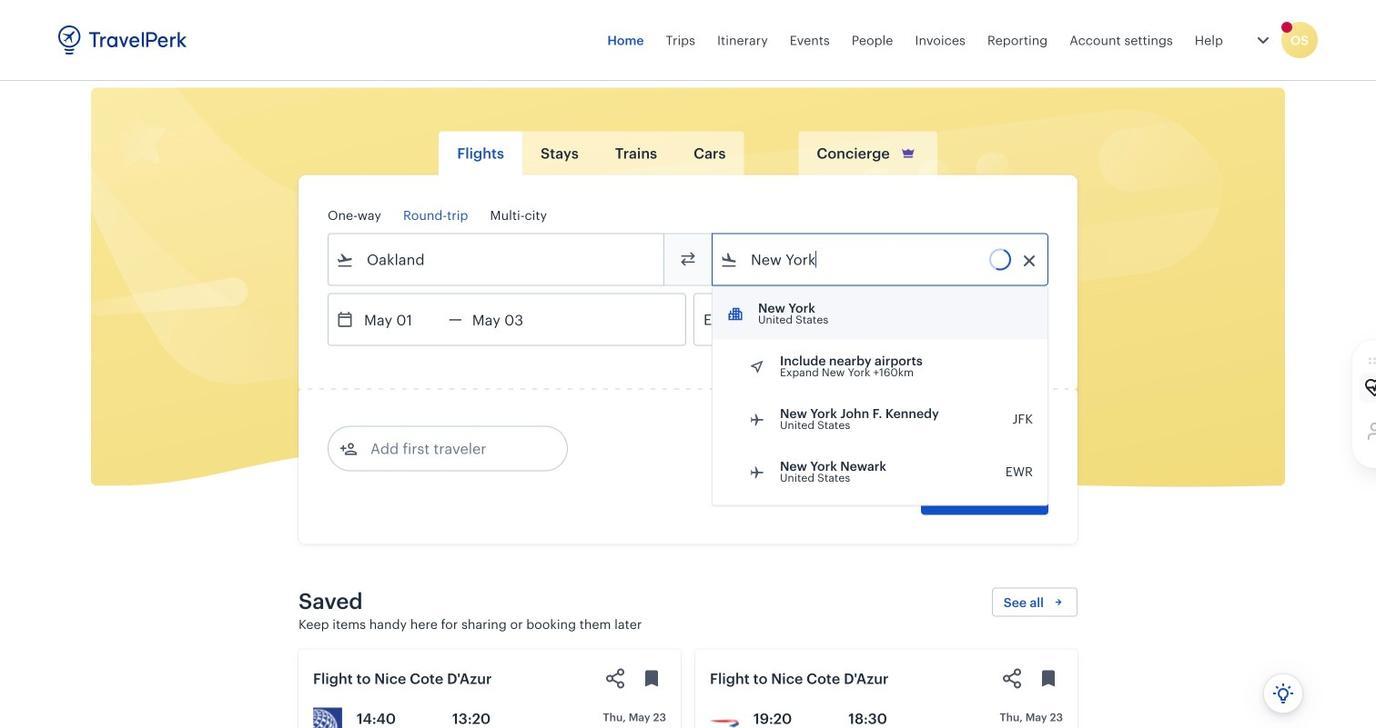 Task type: vqa. For each thing, say whether or not it's contained in the screenshot.
the Add first traveler search box
yes



Task type: locate. For each thing, give the bounding box(es) containing it.
From search field
[[354, 245, 640, 274]]

Depart text field
[[354, 294, 449, 345]]

Return text field
[[462, 294, 557, 345]]

united airlines image
[[313, 708, 342, 729]]



Task type: describe. For each thing, give the bounding box(es) containing it.
british airways image
[[710, 708, 739, 729]]

To search field
[[738, 245, 1024, 274]]

Add first traveler search field
[[358, 435, 547, 464]]



